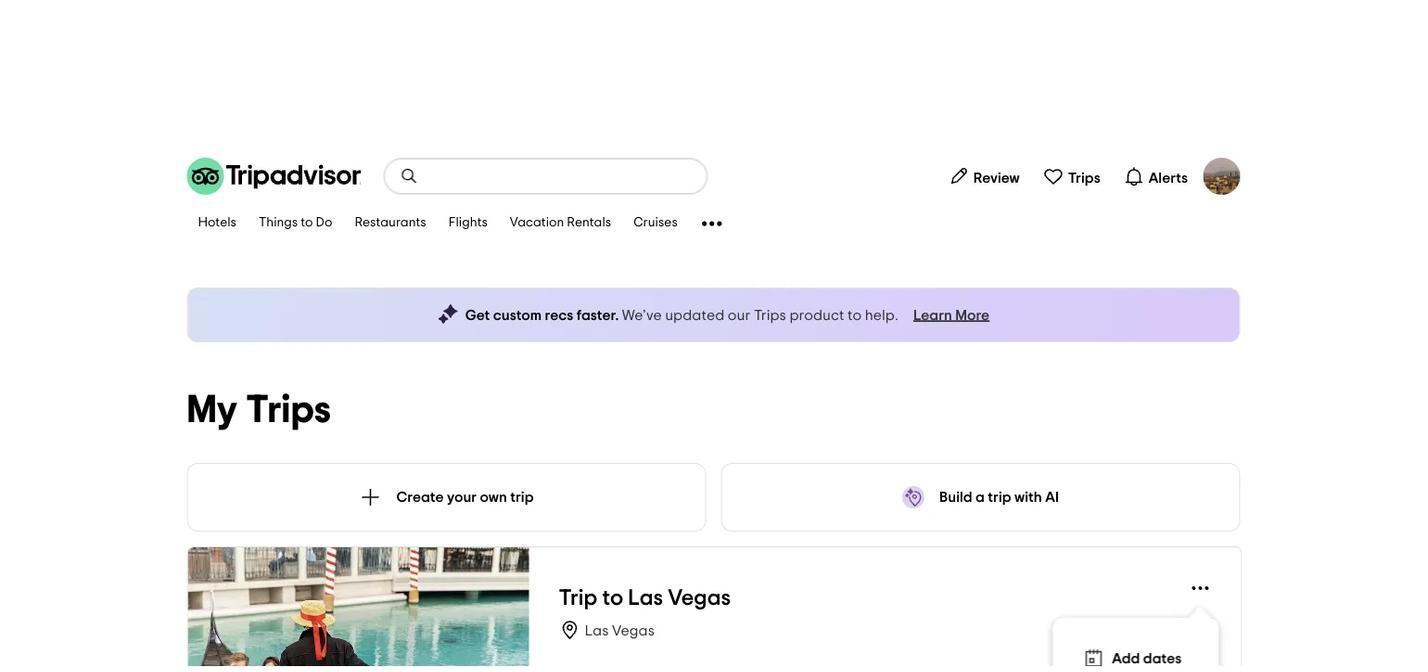Task type: vqa. For each thing, say whether or not it's contained in the screenshot.
MENU image at the bottom right of page
yes



Task type: locate. For each thing, give the bounding box(es) containing it.
2 horizontal spatial to
[[848, 308, 862, 322]]

0 horizontal spatial las
[[585, 624, 609, 638]]

trip
[[511, 490, 534, 505], [989, 490, 1012, 505]]

with
[[1015, 490, 1043, 505]]

own
[[480, 490, 507, 505]]

1 horizontal spatial trip
[[989, 490, 1012, 505]]

create your own trip button
[[187, 463, 707, 532]]

alerts link
[[1116, 158, 1196, 195]]

trips link
[[1036, 158, 1109, 195]]

trip to las vegas link
[[559, 585, 1183, 611]]

dates
[[1144, 651, 1182, 666]]

vegas
[[668, 587, 731, 609], [612, 624, 655, 638]]

to left help.
[[848, 308, 862, 322]]

more
[[956, 308, 990, 322]]

build a trip with ai button
[[721, 463, 1241, 532]]

trips right my
[[246, 391, 331, 430]]

0 horizontal spatial to
[[301, 217, 313, 230]]

1 horizontal spatial to
[[603, 587, 624, 609]]

0 horizontal spatial trip
[[511, 490, 534, 505]]

0 vertical spatial to
[[301, 217, 313, 230]]

vacation rentals
[[510, 217, 612, 230]]

get
[[466, 308, 490, 322]]

faster.
[[577, 308, 619, 322]]

our
[[728, 308, 751, 322]]

1 vertical spatial vegas
[[612, 624, 655, 638]]

add dates button
[[1076, 640, 1197, 667]]

restaurants link
[[344, 204, 438, 243]]

ai
[[1046, 490, 1060, 505]]

flights
[[449, 217, 488, 230]]

vacation rentals link
[[499, 204, 623, 243]]

1 horizontal spatial las
[[628, 587, 664, 609]]

search image
[[400, 167, 419, 186]]

0 horizontal spatial trips
[[246, 391, 331, 430]]

learn more link
[[914, 306, 990, 324]]

1 trip from the left
[[511, 490, 534, 505]]

learn more
[[914, 308, 990, 322]]

None search field
[[386, 160, 707, 193]]

to left do
[[301, 217, 313, 230]]

2 trip from the left
[[989, 490, 1012, 505]]

things to do link
[[248, 204, 344, 243]]

my trips
[[187, 391, 331, 430]]

trip right a
[[989, 490, 1012, 505]]

to
[[301, 217, 313, 230], [848, 308, 862, 322], [603, 587, 624, 609]]

1 vertical spatial trips
[[754, 308, 787, 322]]

to up las vegas
[[603, 587, 624, 609]]

a
[[976, 490, 985, 505]]

0 vertical spatial las
[[628, 587, 664, 609]]

hotels link
[[187, 204, 248, 243]]

help.
[[865, 308, 899, 322]]

trips left alerts link
[[1069, 170, 1101, 185]]

0 vertical spatial trips
[[1069, 170, 1101, 185]]

get custom recs faster. we've updated our trips product to help.
[[466, 308, 899, 322]]

1 horizontal spatial vegas
[[668, 587, 731, 609]]

0 vertical spatial vegas
[[668, 587, 731, 609]]

las
[[628, 587, 664, 609], [585, 624, 609, 638]]

things to do
[[259, 217, 333, 230]]

trips
[[1069, 170, 1101, 185], [754, 308, 787, 322], [246, 391, 331, 430]]

las up las vegas
[[628, 587, 664, 609]]

learn
[[914, 308, 953, 322]]

trips right our
[[754, 308, 787, 322]]

my
[[187, 391, 238, 430]]

updated
[[665, 308, 725, 322]]

hotels
[[198, 217, 237, 230]]

trip right own
[[511, 490, 534, 505]]

las down the trip
[[585, 624, 609, 638]]

2 vertical spatial to
[[603, 587, 624, 609]]



Task type: describe. For each thing, give the bounding box(es) containing it.
create your own trip
[[397, 490, 534, 505]]

custom
[[493, 308, 542, 322]]

trip
[[559, 587, 598, 609]]

profile picture image
[[1204, 158, 1241, 195]]

trip to las vegas
[[559, 587, 731, 609]]

las vegas
[[585, 624, 655, 638]]

rentals
[[567, 217, 612, 230]]

menu image
[[1190, 577, 1212, 599]]

we've
[[622, 308, 662, 322]]

2 vertical spatial trips
[[246, 391, 331, 430]]

build
[[940, 490, 973, 505]]

flights link
[[438, 204, 499, 243]]

cruises
[[634, 217, 678, 230]]

trip inside create your own trip button
[[511, 490, 534, 505]]

2 horizontal spatial trips
[[1069, 170, 1101, 185]]

to for trip to las vegas
[[603, 587, 624, 609]]

tripadvisor image
[[187, 158, 361, 195]]

review
[[974, 170, 1020, 185]]

add
[[1113, 651, 1141, 666]]

restaurants
[[355, 217, 427, 230]]

cruises link
[[623, 204, 689, 243]]

product
[[790, 308, 845, 322]]

1 vertical spatial to
[[848, 308, 862, 322]]

recs
[[545, 308, 574, 322]]

alerts
[[1149, 170, 1189, 185]]

trip inside build a trip with ai button
[[989, 490, 1012, 505]]

create
[[397, 490, 444, 505]]

do
[[316, 217, 333, 230]]

vacation
[[510, 217, 564, 230]]

1 horizontal spatial trips
[[754, 308, 787, 322]]

your
[[447, 490, 477, 505]]

to for things to do
[[301, 217, 313, 230]]

0 horizontal spatial vegas
[[612, 624, 655, 638]]

build a trip with ai
[[940, 490, 1060, 505]]

add dates
[[1113, 651, 1182, 666]]

1 vertical spatial las
[[585, 624, 609, 638]]

things
[[259, 217, 298, 230]]

review link
[[941, 158, 1028, 195]]



